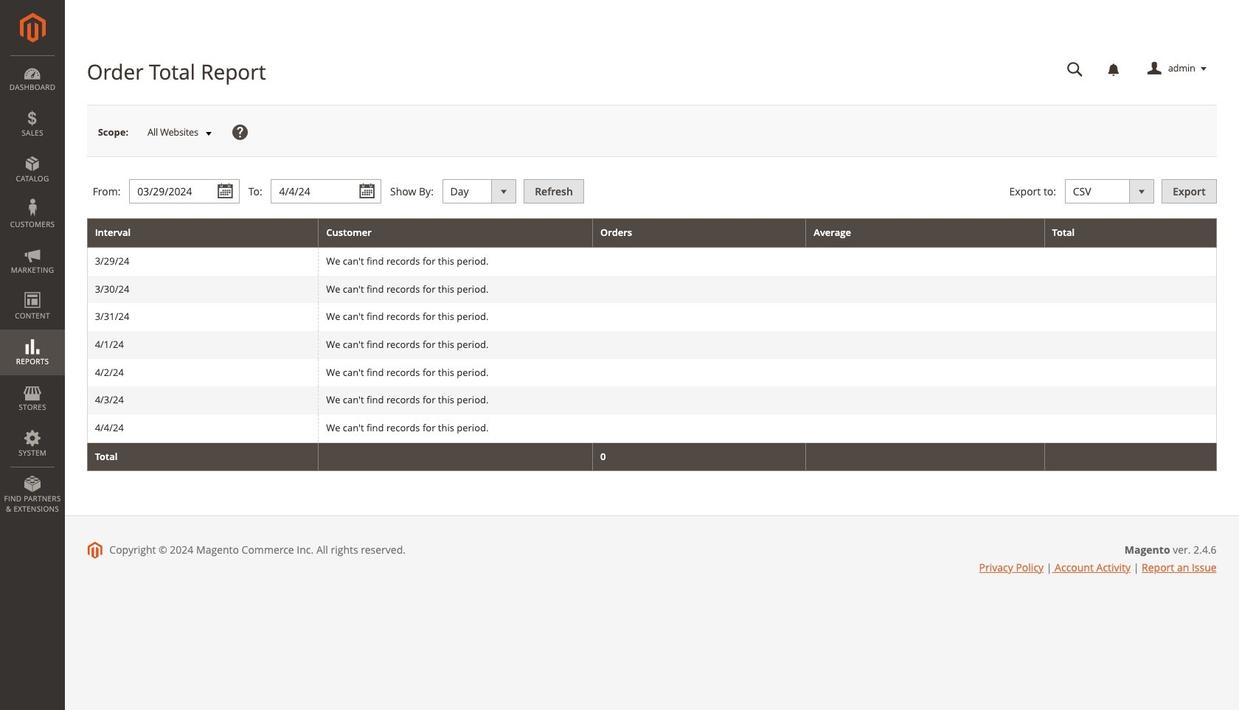 Task type: locate. For each thing, give the bounding box(es) containing it.
magento admin panel image
[[20, 13, 45, 43]]

menu bar
[[0, 55, 65, 522]]

None text field
[[1057, 56, 1094, 82]]

None text field
[[129, 179, 240, 204], [271, 179, 382, 204], [129, 179, 240, 204], [271, 179, 382, 204]]



